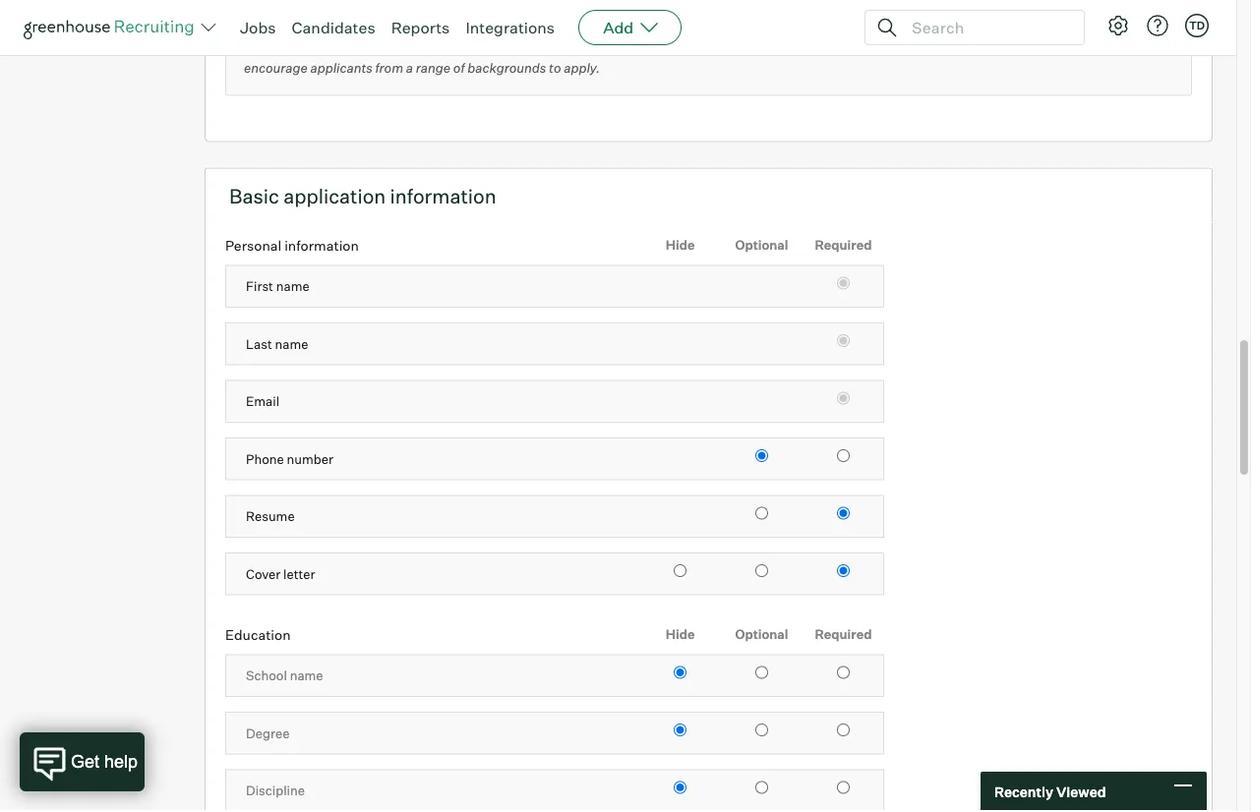 Task type: describe. For each thing, give the bounding box(es) containing it.
2 horizontal spatial of
[[942, 41, 953, 56]]

the
[[757, 41, 776, 56]]

personal information
[[225, 237, 359, 254]]

email
[[246, 394, 279, 409]]

employer.
[[423, 41, 482, 56]]

Search text field
[[907, 13, 1066, 42]]

basic application information
[[229, 184, 496, 208]]

personal
[[225, 237, 282, 254]]

range
[[416, 60, 451, 75]]

adept is an equal opportunity employer. we're excited about candidates who will raise the bar of our team, regardless of specific experiences -- we encourage applicants from a range of backgrounds to apply.
[[244, 41, 1111, 75]]

application
[[284, 184, 386, 208]]

1 vertical spatial information
[[284, 237, 359, 254]]

education
[[225, 626, 291, 644]]

who
[[674, 41, 699, 56]]

viewed
[[1057, 783, 1106, 801]]

td button
[[1185, 14, 1209, 37]]

equal
[[313, 41, 346, 56]]

greenhouse recruiting image
[[24, 16, 201, 39]]

jobs
[[240, 18, 276, 37]]

candidates
[[292, 18, 375, 37]]

discipline
[[246, 783, 305, 799]]

td
[[1189, 19, 1205, 32]]

name for school name
[[290, 668, 323, 684]]

apply.
[[564, 60, 600, 75]]

0 horizontal spatial of
[[453, 60, 465, 75]]

cover
[[246, 566, 281, 582]]

0 vertical spatial information
[[390, 184, 496, 208]]

td button
[[1182, 10, 1213, 41]]

resume
[[246, 509, 295, 525]]

excited
[[522, 41, 566, 56]]

optional for education
[[735, 627, 789, 643]]

school
[[246, 668, 287, 684]]

recently
[[995, 783, 1054, 801]]

1 horizontal spatial of
[[801, 41, 813, 56]]

phone
[[246, 451, 284, 467]]

cover letter
[[246, 566, 315, 582]]

a
[[406, 60, 413, 75]]

adept
[[244, 41, 281, 56]]

hide for education
[[666, 627, 695, 643]]

number
[[287, 451, 334, 467]]

experiences
[[1004, 41, 1077, 56]]

candidates
[[606, 41, 672, 56]]

integrations link
[[466, 18, 555, 37]]



Task type: vqa. For each thing, say whether or not it's contained in the screenshot.
bottommost "7"
no



Task type: locate. For each thing, give the bounding box(es) containing it.
letter
[[283, 566, 315, 582]]

our
[[816, 41, 836, 56]]

backgrounds
[[468, 60, 546, 75]]

1 horizontal spatial information
[[390, 184, 496, 208]]

required
[[815, 237, 872, 253], [815, 627, 872, 643]]

regardless
[[876, 41, 939, 56]]

name for first name
[[276, 279, 310, 294]]

0 vertical spatial required
[[815, 237, 872, 253]]

add button
[[579, 10, 682, 45]]

hide for personal information
[[666, 237, 695, 253]]

0 vertical spatial hide
[[666, 237, 695, 253]]

1 required from the top
[[815, 237, 872, 253]]

opportunity
[[349, 41, 420, 56]]

recently viewed
[[995, 783, 1106, 801]]

2 required from the top
[[815, 627, 872, 643]]

required for personal information
[[815, 237, 872, 253]]

from
[[375, 60, 403, 75]]

0 vertical spatial optional
[[735, 237, 789, 253]]

will
[[702, 41, 722, 56]]

phone number
[[246, 451, 334, 467]]

team,
[[838, 41, 873, 56]]

hide
[[666, 237, 695, 253], [666, 627, 695, 643]]

1 hide from the top
[[666, 237, 695, 253]]

last name
[[246, 336, 308, 352]]

jobs link
[[240, 18, 276, 37]]

optional for personal information
[[735, 237, 789, 253]]

0 horizontal spatial information
[[284, 237, 359, 254]]

1 - from the left
[[1079, 41, 1085, 56]]

0 vertical spatial name
[[276, 279, 310, 294]]

first
[[246, 279, 273, 294]]

2 optional from the top
[[735, 627, 789, 643]]

specific
[[956, 41, 1001, 56]]

information
[[390, 184, 496, 208], [284, 237, 359, 254]]

name right school
[[290, 668, 323, 684]]

1 optional from the top
[[735, 237, 789, 253]]

of left specific
[[942, 41, 953, 56]]

2 - from the left
[[1085, 41, 1091, 56]]

of down employer.
[[453, 60, 465, 75]]

of
[[801, 41, 813, 56], [942, 41, 953, 56], [453, 60, 465, 75]]

name right first
[[276, 279, 310, 294]]

reports
[[391, 18, 450, 37]]

we
[[1094, 41, 1111, 56]]

configure image
[[1107, 14, 1130, 37]]

1 vertical spatial optional
[[735, 627, 789, 643]]

first name
[[246, 279, 310, 294]]

last
[[246, 336, 272, 352]]

None radio
[[837, 335, 850, 347], [756, 450, 768, 463], [674, 565, 687, 578], [756, 667, 768, 680], [674, 724, 687, 737], [837, 724, 850, 737], [837, 782, 850, 795], [837, 335, 850, 347], [756, 450, 768, 463], [674, 565, 687, 578], [756, 667, 768, 680], [674, 724, 687, 737], [837, 724, 850, 737], [837, 782, 850, 795]]

1 vertical spatial hide
[[666, 627, 695, 643]]

integrations
[[466, 18, 555, 37]]

candidates link
[[292, 18, 375, 37]]

is
[[283, 41, 293, 56]]

2 hide from the top
[[666, 627, 695, 643]]

name for last name
[[275, 336, 308, 352]]

None radio
[[837, 277, 850, 290], [837, 392, 850, 405], [837, 450, 850, 463], [756, 507, 768, 520], [837, 507, 850, 520], [756, 565, 768, 578], [837, 565, 850, 578], [674, 667, 687, 680], [837, 667, 850, 680], [756, 724, 768, 737], [674, 782, 687, 795], [756, 782, 768, 795], [837, 277, 850, 290], [837, 392, 850, 405], [837, 450, 850, 463], [756, 507, 768, 520], [837, 507, 850, 520], [756, 565, 768, 578], [837, 565, 850, 578], [674, 667, 687, 680], [837, 667, 850, 680], [756, 724, 768, 737], [674, 782, 687, 795], [756, 782, 768, 795]]

2 vertical spatial name
[[290, 668, 323, 684]]

add
[[603, 18, 634, 37]]

-
[[1079, 41, 1085, 56], [1085, 41, 1091, 56]]

of right bar
[[801, 41, 813, 56]]

to
[[549, 60, 561, 75]]

raise
[[725, 41, 754, 56]]

degree
[[246, 726, 290, 741]]

name
[[276, 279, 310, 294], [275, 336, 308, 352], [290, 668, 323, 684]]

an
[[296, 41, 311, 56]]

1 vertical spatial name
[[275, 336, 308, 352]]

applicants
[[310, 60, 373, 75]]

basic
[[229, 184, 279, 208]]

bar
[[779, 41, 799, 56]]

name right last
[[275, 336, 308, 352]]

required for education
[[815, 627, 872, 643]]

1 vertical spatial required
[[815, 627, 872, 643]]

encourage
[[244, 60, 308, 75]]

about
[[568, 41, 603, 56]]

we're
[[485, 41, 519, 56]]

school name
[[246, 668, 323, 684]]

reports link
[[391, 18, 450, 37]]

optional
[[735, 237, 789, 253], [735, 627, 789, 643]]



